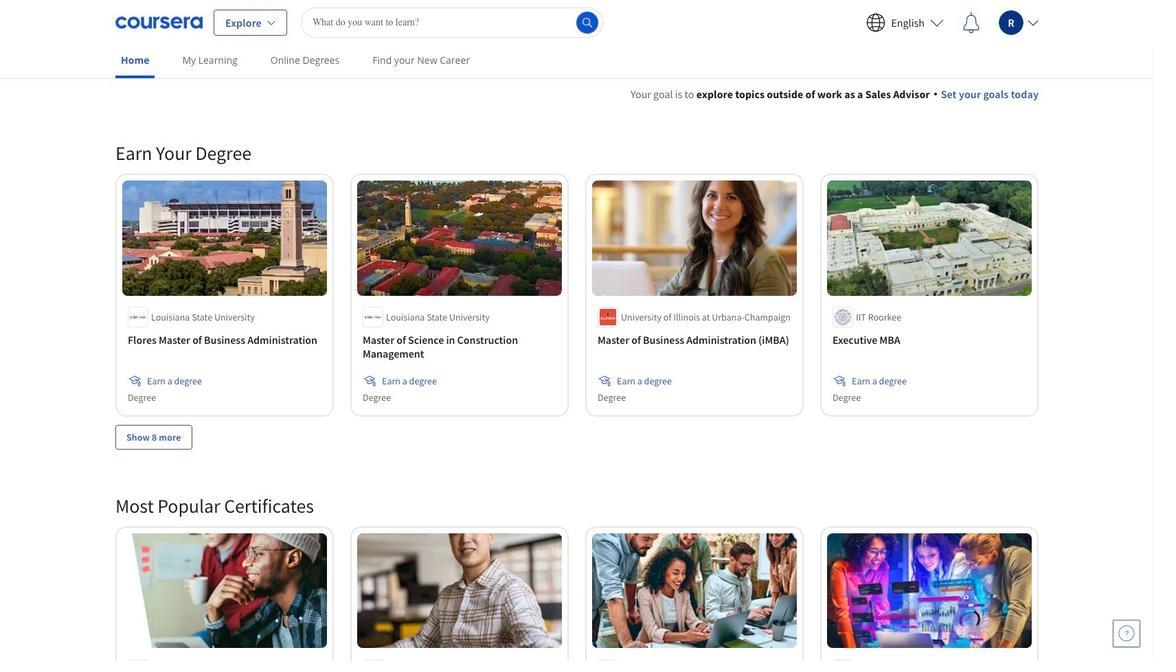 Task type: locate. For each thing, give the bounding box(es) containing it.
What do you want to learn? text field
[[301, 7, 603, 37]]

earn your degree collection element
[[107, 119, 1047, 472]]

most popular certificates collection element
[[107, 472, 1047, 662]]

None search field
[[301, 7, 603, 37]]

main content
[[0, 69, 1154, 662]]



Task type: describe. For each thing, give the bounding box(es) containing it.
help center image
[[1118, 626, 1135, 642]]

coursera image
[[115, 11, 203, 33]]



Task type: vqa. For each thing, say whether or not it's contained in the screenshot.
the "English" "button"
no



